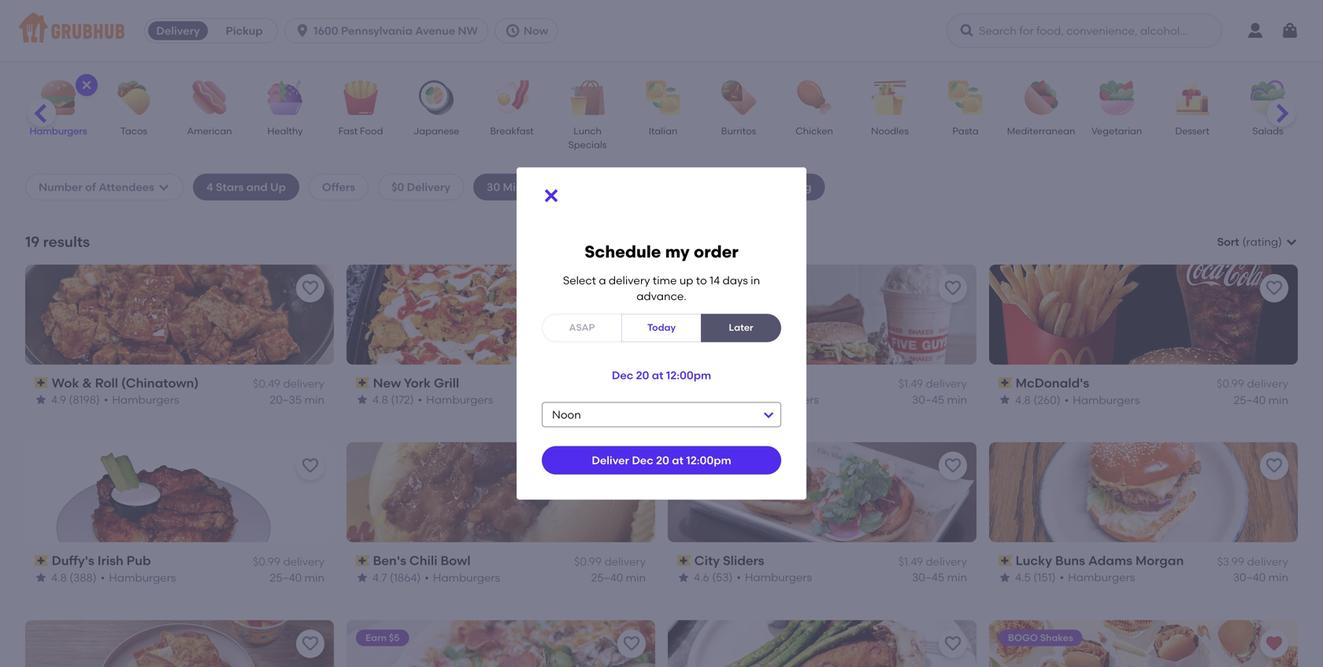 Task type: locate. For each thing, give the bounding box(es) containing it.
$0.99 delivery for mcdonald's
[[1217, 377, 1289, 390]]

0 horizontal spatial 20
[[636, 368, 649, 382]]

subscription pass image for wok & roll (chinatown)
[[35, 377, 49, 388]]

delivery right $0
[[407, 180, 450, 194]]

healthy image
[[258, 80, 313, 115]]

hamburgers
[[30, 125, 87, 137], [112, 393, 179, 406], [426, 393, 493, 406], [752, 393, 819, 406], [1073, 393, 1140, 406], [109, 571, 176, 584], [433, 571, 500, 584], [745, 571, 812, 584], [1068, 571, 1135, 584]]

0 horizontal spatial delivery
[[156, 24, 200, 37]]

star icon image left 4.9
[[35, 393, 47, 406]]

$1.49 for city sliders
[[899, 555, 923, 568]]

1 horizontal spatial 20
[[656, 453, 669, 467]]

city sliders
[[694, 553, 764, 568]]

• down the roll
[[104, 393, 108, 406]]

mcdonald's
[[1016, 375, 1089, 390]]

• down chili at bottom left
[[425, 571, 429, 584]]

my
[[665, 242, 690, 262]]

• hamburgers down 'sliders' at the right bottom of the page
[[737, 571, 812, 584]]

up
[[679, 274, 693, 287]]

subscription pass image
[[356, 377, 370, 388], [356, 555, 370, 566], [999, 555, 1013, 566]]

food
[[360, 125, 383, 137]]

20 left $3
[[656, 453, 669, 467]]

star icon image for mcdonald's
[[999, 393, 1011, 406]]

select a delivery time up to 14 days in advance.
[[563, 274, 760, 303]]

star icon image down dec 20 at 12:00pm "button"
[[677, 393, 690, 406]]

12:00pm inside "button"
[[666, 368, 711, 382]]

2 horizontal spatial 25–40
[[1234, 393, 1266, 406]]

up
[[270, 180, 286, 194]]

min for mcdonald's
[[1269, 393, 1289, 406]]

0 horizontal spatial 25–40 min
[[270, 571, 324, 584]]

1 vertical spatial at
[[672, 453, 684, 467]]

japanese
[[413, 125, 459, 137]]

star icon image for wok & roll (chinatown)
[[35, 393, 47, 406]]

york
[[404, 375, 431, 390]]

• hamburgers for five guys
[[744, 393, 819, 406]]

pickup button
[[211, 18, 277, 43]]

25–40 min for ben's chili bowl
[[591, 571, 646, 584]]

later button
[[701, 314, 781, 342]]

star icon image left "4.8 (172)"
[[356, 393, 369, 406]]

delivery for new york grill
[[604, 377, 646, 390]]

0 horizontal spatial $0.99
[[253, 555, 280, 568]]

grill
[[434, 375, 459, 390]]

30–45 min
[[591, 393, 646, 406], [912, 393, 967, 406], [912, 571, 967, 584]]

save this restaurant image
[[301, 279, 320, 298], [944, 279, 962, 298], [1265, 279, 1284, 298], [944, 634, 962, 653]]

fast food
[[338, 125, 383, 137]]

delivery for city sliders
[[926, 555, 967, 568]]

$0
[[392, 180, 404, 194]]

hamburgers for new york grill
[[426, 393, 493, 406]]

subscription pass image left five
[[677, 377, 691, 388]]

at left $3
[[672, 453, 684, 467]]

ben's
[[373, 553, 406, 568]]

at
[[652, 368, 664, 382], [672, 453, 684, 467]]

star icon image for lucky buns adams morgan
[[999, 571, 1011, 584]]

delivery left pickup button
[[156, 24, 200, 37]]

1 horizontal spatial 25–40 min
[[591, 571, 646, 584]]

min for five guys
[[947, 393, 967, 406]]

• down the york
[[418, 393, 422, 406]]

• right (53)
[[737, 571, 741, 584]]

dec right 'deliver'
[[632, 453, 653, 467]]

• for ben's chili bowl
[[425, 571, 429, 584]]

0 vertical spatial of
[[85, 180, 96, 194]]

delivery inside button
[[156, 24, 200, 37]]

svg image left less
[[542, 186, 561, 205]]

$1.49
[[577, 377, 602, 390], [899, 377, 923, 390], [899, 555, 923, 568]]

days
[[723, 274, 748, 287]]

chili
[[409, 553, 438, 568]]

• hamburgers down the mcdonald's at the bottom right of the page
[[1065, 393, 1140, 406]]

schedule my order
[[585, 242, 739, 262]]

subscription pass image left new
[[356, 377, 370, 388]]

min for lucky buns adams morgan
[[1269, 571, 1289, 584]]

mediterranean image
[[1014, 80, 1069, 115]]

of right number
[[85, 180, 96, 194]]

hamburgers down (chinatown)
[[112, 393, 179, 406]]

star icon image for city sliders
[[677, 571, 690, 584]]

1 horizontal spatial delivery
[[407, 180, 450, 194]]

star icon image for duffy's irish pub
[[35, 571, 47, 584]]

tacos
[[120, 125, 147, 137]]

star icon image left the 4.6
[[677, 571, 690, 584]]

star icon image left 4.8 (260)
[[999, 393, 1011, 406]]

subscription pass image left duffy's
[[35, 555, 49, 566]]

1600 pennsylvania avenue nw
[[314, 24, 478, 37]]

delivery
[[609, 274, 650, 287], [283, 377, 324, 390], [604, 377, 646, 390], [926, 377, 967, 390], [1247, 377, 1289, 390], [283, 555, 324, 568], [604, 555, 646, 568], [926, 555, 967, 568], [1247, 555, 1289, 568]]

hamburgers for lucky buns adams morgan
[[1068, 571, 1135, 584]]

1 vertical spatial of
[[764, 454, 774, 466]]

star icon image left 4.5
[[999, 571, 1011, 584]]

svg image left 'now'
[[505, 23, 520, 39]]

• down 'guys'
[[744, 393, 748, 406]]

delivery for duffy's irish pub
[[283, 555, 324, 568]]

and
[[246, 180, 268, 194]]

25–40
[[1234, 393, 1266, 406], [270, 571, 302, 584], [591, 571, 623, 584]]

0 vertical spatial 20
[[636, 368, 649, 382]]

subscription pass image left the mcdonald's at the bottom right of the page
[[999, 377, 1013, 388]]

delivery
[[156, 24, 200, 37], [407, 180, 450, 194]]

min for new york grill
[[626, 393, 646, 406]]

subscription pass image for lucky buns adams morgan
[[999, 555, 1013, 566]]

hamburgers down bowl
[[433, 571, 500, 584]]

25–40 for mcdonald's
[[1234, 393, 1266, 406]]

&
[[82, 375, 92, 390]]

offers
[[322, 180, 355, 194]]

hamburgers for wok & roll (chinatown)
[[112, 393, 179, 406]]

pasta image
[[938, 80, 993, 115]]

min
[[305, 393, 324, 406], [626, 393, 646, 406], [947, 393, 967, 406], [1269, 393, 1289, 406], [305, 571, 324, 584], [626, 571, 646, 584], [947, 571, 967, 584], [1269, 571, 1289, 584]]

subscription pass image left lucky
[[999, 555, 1013, 566]]

subscription pass image for mcdonald's
[[999, 377, 1013, 388]]

4.8 (388)
[[51, 571, 97, 584]]

deliver dec 20 at 12:00pm button
[[542, 446, 781, 474]]

wok
[[52, 375, 79, 390]]

in
[[751, 274, 760, 287]]

• for wok & roll (chinatown)
[[104, 393, 108, 406]]

hamburgers down the mcdonald's at the bottom right of the page
[[1073, 393, 1140, 406]]

star icon image left 4.7
[[356, 571, 369, 584]]

1 vertical spatial 20
[[656, 453, 669, 467]]

• right (260)
[[1065, 393, 1069, 406]]

breakfast image
[[484, 80, 540, 115]]

star icon image for new york grill
[[356, 393, 369, 406]]

burritos
[[721, 125, 756, 137]]

at down 'today' button
[[652, 368, 664, 382]]

20
[[636, 368, 649, 382], [656, 453, 669, 467]]

• hamburgers for duffy's irish pub
[[101, 571, 176, 584]]

$0.99 for ben's chili bowl
[[574, 555, 602, 568]]

4.7
[[373, 571, 387, 584]]

svg image inside now button
[[505, 23, 520, 39]]

• hamburgers down grill
[[418, 393, 493, 406]]

12:00pm
[[666, 368, 711, 382], [686, 453, 731, 467]]

svg image up pasta image
[[959, 23, 975, 39]]

$0 delivery
[[392, 180, 450, 194]]

order up 14 in the right top of the page
[[694, 242, 739, 262]]

save this restaurant image for five guys
[[944, 279, 962, 298]]

$1.49 delivery for city sliders
[[899, 555, 967, 568]]

• hamburgers down bowl
[[425, 571, 500, 584]]

4.8 down five
[[694, 393, 710, 406]]

4.6 (53)
[[694, 571, 733, 584]]

min for wok & roll (chinatown)
[[305, 393, 324, 406]]

(172)
[[391, 393, 414, 406]]

$0.49 delivery
[[253, 377, 324, 390]]

0 vertical spatial 12:00pm
[[666, 368, 711, 382]]

noodles image
[[862, 80, 918, 115]]

star icon image
[[35, 393, 47, 406], [356, 393, 369, 406], [677, 393, 690, 406], [999, 393, 1011, 406], [35, 571, 47, 584], [356, 571, 369, 584], [677, 571, 690, 584], [999, 571, 1011, 584]]

4.8 down new
[[373, 393, 388, 406]]

0 vertical spatial delivery
[[156, 24, 200, 37]]

(chinatown)
[[121, 375, 199, 390]]

results
[[43, 233, 90, 251]]

save this restaurant button
[[296, 274, 324, 302], [617, 274, 646, 302], [939, 274, 967, 302], [1260, 274, 1289, 302], [296, 452, 324, 480], [617, 452, 646, 480], [939, 452, 967, 480], [1260, 452, 1289, 480], [296, 630, 324, 658], [617, 630, 646, 658], [939, 630, 967, 658]]

pasta
[[953, 125, 979, 137]]

at inside button
[[672, 453, 684, 467]]

•
[[104, 393, 108, 406], [418, 393, 422, 406], [744, 393, 748, 406], [1065, 393, 1069, 406], [101, 571, 105, 584], [425, 571, 429, 584], [737, 571, 741, 584], [1060, 571, 1064, 584]]

hamburgers down 'sliders' at the right bottom of the page
[[745, 571, 812, 584]]

30–45 min for five guys
[[912, 393, 967, 406]]

$0.99 for mcdonald's
[[1217, 377, 1245, 390]]

0 horizontal spatial 25–40
[[270, 571, 302, 584]]

subscription pass image
[[35, 377, 49, 388], [677, 377, 691, 388], [999, 377, 1013, 388], [35, 555, 49, 566], [677, 555, 691, 566]]

hamburgers down the pub
[[109, 571, 176, 584]]

delivery inside select a delivery time up to 14 days in advance.
[[609, 274, 650, 287]]

4
[[206, 180, 213, 194]]

hamburgers down 'guys'
[[752, 393, 819, 406]]

• hamburgers for new york grill
[[418, 393, 493, 406]]

order right your
[[737, 454, 762, 466]]

$3
[[687, 454, 697, 466]]

hamburgers for mcdonald's
[[1073, 393, 1140, 406]]

star icon image left 4.8 (388)
[[35, 571, 47, 584]]

2 horizontal spatial $0.99 delivery
[[1217, 377, 1289, 390]]

4.8 down duffy's
[[51, 571, 67, 584]]

salads image
[[1240, 80, 1296, 115]]

save this restaurant image for mcdonald's
[[1265, 279, 1284, 298]]

4.8 (172)
[[373, 393, 414, 406]]

• hamburgers down lucky buns adams morgan
[[1060, 571, 1135, 584]]

dec 20 at 12:00pm button
[[612, 361, 711, 389]]

noodles
[[871, 125, 909, 137]]

specials
[[568, 139, 607, 150]]

20–35 min
[[270, 393, 324, 406]]

star icon image for ben's chili bowl
[[356, 571, 369, 584]]

(8198)
[[69, 393, 100, 406]]

2 horizontal spatial $0.99
[[1217, 377, 1245, 390]]

• for mcdonald's
[[1065, 393, 1069, 406]]

subscription pass image left wok
[[35, 377, 49, 388]]

25–40 for ben's chili bowl
[[591, 571, 623, 584]]

0 vertical spatial at
[[652, 368, 664, 382]]

saved restaurant button
[[1260, 630, 1289, 658]]

at inside "button"
[[652, 368, 664, 382]]

1 vertical spatial dec
[[632, 453, 653, 467]]

fast
[[338, 125, 358, 137]]

0 horizontal spatial at
[[652, 368, 664, 382]]

subscription pass image left city
[[677, 555, 691, 566]]

1 horizontal spatial $0.99
[[574, 555, 602, 568]]

number
[[39, 180, 83, 194]]

delivery for lucky buns adams morgan
[[1247, 555, 1289, 568]]

• hamburgers down the pub
[[101, 571, 176, 584]]

• hamburgers for lucky buns adams morgan
[[1060, 571, 1135, 584]]

today button
[[621, 314, 702, 342]]

30–40 min
[[1233, 571, 1289, 584]]

• for city sliders
[[737, 571, 741, 584]]

2 horizontal spatial 25–40 min
[[1234, 393, 1289, 406]]

min for city sliders
[[947, 571, 967, 584]]

hamburgers for ben's chili bowl
[[433, 571, 500, 584]]

0 vertical spatial dec
[[612, 368, 633, 382]]

• down duffy's irish pub
[[101, 571, 105, 584]]

dec down 'today' button
[[612, 368, 633, 382]]

• hamburgers down wok & roll (chinatown)
[[104, 393, 179, 406]]

1 vertical spatial delivery
[[407, 180, 450, 194]]

svg image left tacos image
[[80, 79, 93, 91]]

adams
[[1088, 553, 1133, 568]]

of
[[85, 180, 96, 194], [764, 454, 774, 466]]

1 horizontal spatial 25–40
[[591, 571, 623, 584]]

star icon image for five guys
[[677, 393, 690, 406]]

$1.49 delivery for five guys
[[899, 377, 967, 390]]

avenue
[[415, 24, 455, 37]]

• hamburgers down 'guys'
[[744, 393, 819, 406]]

dec inside deliver dec 20 at 12:00pm button
[[632, 453, 653, 467]]

4.9
[[51, 393, 66, 406]]

hamburgers down lucky buns adams morgan
[[1068, 571, 1135, 584]]

4.5
[[1015, 571, 1031, 584]]

time
[[653, 274, 677, 287]]

4.8 for duffy's irish pub
[[51, 571, 67, 584]]

1 horizontal spatial $0.99 delivery
[[574, 555, 646, 568]]

hamburgers for city sliders
[[745, 571, 812, 584]]

20 inside button
[[656, 453, 669, 467]]

delivery for ben's chili bowl
[[604, 555, 646, 568]]

• for five guys
[[744, 393, 748, 406]]

20 down 'today' button
[[636, 368, 649, 382]]

1 horizontal spatial of
[[764, 454, 774, 466]]

4.8 for five guys
[[694, 393, 710, 406]]

lucky
[[1016, 553, 1052, 568]]

svg image
[[1281, 21, 1300, 40], [505, 23, 520, 39], [959, 23, 975, 39], [80, 79, 93, 91], [158, 181, 170, 193], [542, 186, 561, 205]]

1 horizontal spatial at
[[672, 453, 684, 467]]

0 horizontal spatial $0.99 delivery
[[253, 555, 324, 568]]

12:00pm inside button
[[686, 453, 731, 467]]

• right (151)
[[1060, 571, 1064, 584]]

chicken image
[[787, 80, 842, 115]]

saved restaurant image
[[1265, 634, 1284, 653]]

tacos image
[[106, 80, 161, 115]]

subscription pass image left ben's at bottom left
[[356, 555, 370, 566]]

4.8 left (260)
[[1015, 393, 1031, 406]]

hamburgers down grill
[[426, 393, 493, 406]]

• hamburgers for city sliders
[[737, 571, 812, 584]]

of left $25+
[[764, 454, 774, 466]]

1 vertical spatial 12:00pm
[[686, 453, 731, 467]]

$0.99 delivery
[[1217, 377, 1289, 390], [253, 555, 324, 568], [574, 555, 646, 568]]

save this restaurant image
[[622, 279, 641, 298], [301, 457, 320, 475], [622, 457, 641, 475], [944, 457, 962, 475], [1265, 457, 1284, 475], [301, 634, 320, 653], [622, 634, 641, 653]]

subscription pass image for duffy's irish pub
[[35, 555, 49, 566]]

asap
[[569, 322, 595, 333]]

4.8 for new york grill
[[373, 393, 388, 406]]



Task type: vqa. For each thing, say whether or not it's contained in the screenshot.
'Don'T'
no



Task type: describe. For each thing, give the bounding box(es) containing it.
25–40 for duffy's irish pub
[[270, 571, 302, 584]]

roll
[[95, 375, 118, 390]]

19 results
[[25, 233, 90, 251]]

bogo shakes
[[1008, 632, 1073, 644]]

delivery button
[[145, 18, 211, 43]]

american image
[[182, 80, 237, 115]]

vegetarian
[[1092, 125, 1142, 137]]

city
[[694, 553, 720, 568]]

wok & roll (chinatown)
[[52, 375, 199, 390]]

today
[[647, 322, 676, 333]]

$0.99 delivery for duffy's irish pub
[[253, 555, 324, 568]]

30–45 for five guys
[[912, 393, 945, 406]]

schedule
[[585, 242, 661, 262]]

morgan
[[1136, 553, 1184, 568]]

vegetarian image
[[1089, 80, 1144, 115]]

30–45 for new york grill
[[591, 393, 623, 406]]

stars
[[216, 180, 244, 194]]

subscription pass image for city sliders
[[677, 555, 691, 566]]

hamburgers image
[[31, 80, 86, 115]]

earn
[[365, 632, 387, 644]]

main navigation navigation
[[0, 0, 1323, 61]]

30–45 min for city sliders
[[912, 571, 967, 584]]

• hamburgers for ben's chili bowl
[[425, 571, 500, 584]]

sliders
[[723, 553, 764, 568]]

guys
[[722, 375, 753, 390]]

• hamburgers for wok & roll (chinatown)
[[104, 393, 179, 406]]

min for duffy's irish pub
[[305, 571, 324, 584]]

irish
[[97, 553, 124, 568]]

five guys
[[694, 375, 753, 390]]

14
[[710, 274, 720, 287]]

dec inside dec 20 at 12:00pm "button"
[[612, 368, 633, 382]]

19
[[25, 233, 40, 251]]

delivery for five guys
[[926, 377, 967, 390]]

american
[[187, 125, 232, 137]]

(260)
[[1034, 393, 1061, 406]]

subscription pass image for ben's chili bowl
[[356, 555, 370, 566]]

hamburgers for duffy's irish pub
[[109, 571, 176, 584]]

30–45 min for new york grill
[[591, 393, 646, 406]]

4.6
[[694, 571, 709, 584]]

hamburgers for five guys
[[752, 393, 819, 406]]

min for ben's chili bowl
[[626, 571, 646, 584]]

nw
[[458, 24, 478, 37]]

new
[[373, 375, 401, 390]]

(388)
[[69, 571, 97, 584]]

number of attendees
[[39, 180, 154, 194]]

$0.99 delivery for ben's chili bowl
[[574, 555, 646, 568]]

20 inside "button"
[[636, 368, 649, 382]]

• for duffy's irish pub
[[101, 571, 105, 584]]

30–40
[[1233, 571, 1266, 584]]

$0.99 for duffy's irish pub
[[253, 555, 280, 568]]

(805)
[[712, 393, 740, 406]]

fast food image
[[333, 80, 388, 115]]

delivery for mcdonald's
[[1247, 377, 1289, 390]]

minutes
[[503, 180, 545, 194]]

svg image
[[295, 23, 310, 39]]

30 minutes or less
[[487, 180, 585, 194]]

hamburgers down hamburgers image
[[30, 125, 87, 137]]

five
[[694, 375, 719, 390]]

healthy
[[267, 125, 303, 137]]

later
[[729, 322, 753, 333]]

off
[[700, 454, 712, 466]]

• for lucky buns adams morgan
[[1060, 571, 1064, 584]]

now button
[[495, 18, 565, 43]]

svg image up salads image
[[1281, 21, 1300, 40]]

1 vertical spatial order
[[737, 454, 762, 466]]

$1.49 for five guys
[[899, 377, 923, 390]]

0 horizontal spatial of
[[85, 180, 96, 194]]

deliver
[[592, 453, 629, 467]]

less
[[562, 180, 585, 194]]

4 stars and up
[[206, 180, 286, 194]]

30–45 for city sliders
[[912, 571, 945, 584]]

breakfast
[[490, 125, 534, 137]]

japanese image
[[409, 80, 464, 115]]

25–40 min for duffy's irish pub
[[270, 571, 324, 584]]

or
[[548, 180, 559, 194]]

1600
[[314, 24, 338, 37]]

pennsylvania
[[341, 24, 413, 37]]

italian image
[[636, 80, 691, 115]]

$3.99 delivery
[[1217, 555, 1289, 568]]

$1.49 delivery for new york grill
[[577, 377, 646, 390]]

0 vertical spatial order
[[694, 242, 739, 262]]

25–40 min for mcdonald's
[[1234, 393, 1289, 406]]

bogo
[[1008, 632, 1038, 644]]

duffy's
[[52, 553, 94, 568]]

save this restaurant image for wok & roll (chinatown)
[[301, 279, 320, 298]]

to
[[696, 274, 707, 287]]

1600 pennsylvania avenue nw button
[[284, 18, 495, 43]]

dec 20 at 12:00pm
[[612, 368, 711, 382]]

$5
[[389, 632, 400, 644]]

4.8 (805)
[[694, 393, 740, 406]]

4.8 (260)
[[1015, 393, 1061, 406]]

advance.
[[637, 290, 687, 303]]

your
[[715, 454, 735, 466]]

• for new york grill
[[418, 393, 422, 406]]

subscription pass image for new york grill
[[356, 377, 370, 388]]

pickup
[[226, 24, 263, 37]]

pub
[[127, 553, 151, 568]]

attendees
[[99, 180, 154, 194]]

shakes
[[1040, 632, 1073, 644]]

$25+
[[776, 454, 798, 466]]

buns
[[1055, 553, 1085, 568]]

burritos image
[[711, 80, 766, 115]]

• hamburgers for mcdonald's
[[1065, 393, 1140, 406]]

delivery for wok & roll (chinatown)
[[283, 377, 324, 390]]

subscription pass image for five guys
[[677, 377, 691, 388]]

chicken
[[796, 125, 833, 137]]

now
[[524, 24, 548, 37]]

italian
[[649, 125, 678, 137]]

lunch specials image
[[560, 80, 615, 115]]

4.9 (8198)
[[51, 393, 100, 406]]

(151)
[[1034, 571, 1056, 584]]

svg image right 'attendees'
[[158, 181, 170, 193]]

lucky buns adams morgan
[[1016, 553, 1184, 568]]

$3.99
[[1217, 555, 1245, 568]]

duffy's irish pub
[[52, 553, 151, 568]]

new york grill
[[373, 375, 459, 390]]

dessert image
[[1165, 80, 1220, 115]]

$1.49 for new york grill
[[577, 377, 602, 390]]

4.8 for mcdonald's
[[1015, 393, 1031, 406]]



